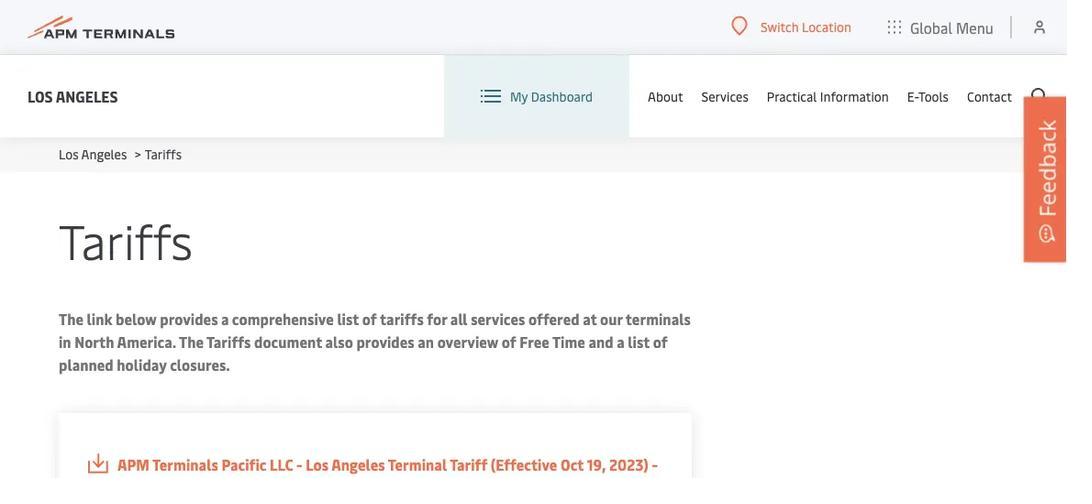 Task type: locate. For each thing, give the bounding box(es) containing it.
0 vertical spatial tariffs
[[145, 145, 182, 163]]

0 horizontal spatial -
[[296, 456, 302, 475]]

angeles for los angeles > tariffs
[[81, 145, 127, 163]]

oct
[[561, 456, 584, 475]]

list
[[337, 310, 359, 329], [628, 333, 650, 352]]

1 horizontal spatial provides
[[356, 333, 414, 352]]

tariffs
[[380, 310, 424, 329]]

angeles left terminal
[[331, 456, 385, 475]]

overview
[[437, 333, 498, 352]]

tariffs up 'closures.' at the bottom of page
[[206, 333, 251, 352]]

1 vertical spatial angeles
[[81, 145, 127, 163]]

tariffs up below
[[59, 208, 193, 272]]

tariffs
[[145, 145, 182, 163], [59, 208, 193, 272], [206, 333, 251, 352]]

the
[[59, 310, 83, 329], [179, 333, 204, 352]]

1 vertical spatial los angeles link
[[59, 145, 127, 163]]

information
[[820, 88, 889, 105]]

2 horizontal spatial of
[[653, 333, 668, 352]]

19,
[[587, 456, 606, 475]]

at
[[583, 310, 597, 329]]

0 vertical spatial provides
[[160, 310, 218, 329]]

0 horizontal spatial los
[[28, 86, 53, 106]]

north
[[74, 333, 114, 352]]

tariffs right the >
[[145, 145, 182, 163]]

2 vertical spatial tariffs
[[206, 333, 251, 352]]

of
[[362, 310, 377, 329], [502, 333, 516, 352], [653, 333, 668, 352]]

a comprehensive
[[221, 310, 334, 329]]

below
[[116, 310, 157, 329]]

services
[[471, 310, 525, 329]]

angeles
[[56, 86, 118, 106], [81, 145, 127, 163], [331, 456, 385, 475]]

angeles up los angeles > tariffs
[[56, 86, 118, 106]]

los inside apm terminals pacific llc - los angeles terminal tariff (effective oct 19, 2023) - changes highlighted
[[306, 456, 329, 475]]

provides down the tariffs
[[356, 333, 414, 352]]

terminal
[[388, 456, 447, 475]]

llc
[[270, 456, 293, 475]]

los angeles link left the >
[[59, 145, 127, 163]]

1 horizontal spatial -
[[652, 456, 658, 475]]

about button
[[648, 55, 683, 138]]

1 vertical spatial list
[[628, 333, 650, 352]]

highlighted
[[177, 478, 256, 479]]

link
[[87, 310, 112, 329]]

0 vertical spatial los
[[28, 86, 53, 106]]

1 horizontal spatial los
[[59, 145, 79, 163]]

1 vertical spatial los
[[59, 145, 79, 163]]

e-tools
[[907, 88, 949, 105]]

2 vertical spatial los
[[306, 456, 329, 475]]

0 vertical spatial the
[[59, 310, 83, 329]]

1 horizontal spatial list
[[628, 333, 650, 352]]

in
[[59, 333, 71, 352]]

terminals
[[152, 456, 218, 475]]

- right llc
[[296, 456, 302, 475]]

switch
[[761, 17, 799, 35]]

of left the tariffs
[[362, 310, 377, 329]]

list up also
[[337, 310, 359, 329]]

angeles inside los angeles link
[[56, 86, 118, 106]]

pacific
[[221, 456, 266, 475]]

of down services
[[502, 333, 516, 352]]

all
[[450, 310, 468, 329]]

offered
[[528, 310, 579, 329]]

los angeles > tariffs
[[59, 145, 182, 163]]

the up 'closures.' at the bottom of page
[[179, 333, 204, 352]]

services
[[701, 88, 749, 105]]

los angeles link up los angeles > tariffs
[[28, 85, 118, 108]]

list right a
[[628, 333, 650, 352]]

changes
[[117, 478, 174, 479]]

closures.
[[170, 356, 230, 375]]

1 vertical spatial provides
[[356, 333, 414, 352]]

los angeles link
[[28, 85, 118, 108], [59, 145, 127, 163]]

provides
[[160, 310, 218, 329], [356, 333, 414, 352]]

los
[[28, 86, 53, 106], [59, 145, 79, 163], [306, 456, 329, 475]]

- right 2023)
[[652, 456, 658, 475]]

los angeles
[[28, 86, 118, 106]]

2 vertical spatial angeles
[[331, 456, 385, 475]]

1 horizontal spatial of
[[502, 333, 516, 352]]

angeles left the >
[[81, 145, 127, 163]]

provides up 'closures.' at the bottom of page
[[160, 310, 218, 329]]

the up "in"
[[59, 310, 83, 329]]

los for los angeles > tariffs
[[59, 145, 79, 163]]

angeles inside apm terminals pacific llc - los angeles terminal tariff (effective oct 19, 2023) - changes highlighted
[[331, 456, 385, 475]]

0 vertical spatial angeles
[[56, 86, 118, 106]]

time
[[552, 333, 585, 352]]

contact button
[[967, 55, 1012, 138]]

contact
[[967, 88, 1012, 105]]

apm
[[117, 456, 149, 475]]

apm terminals pacific llc - los angeles terminal tariff (effective oct 19, 2023) - changes highlighted link
[[86, 454, 664, 479]]

planned
[[59, 356, 114, 375]]

0 vertical spatial list
[[337, 310, 359, 329]]

-
[[296, 456, 302, 475], [652, 456, 658, 475]]

of down terminals
[[653, 333, 668, 352]]

0 horizontal spatial list
[[337, 310, 359, 329]]

e-tools button
[[907, 55, 949, 138]]

an
[[418, 333, 434, 352]]

0 horizontal spatial of
[[362, 310, 377, 329]]

2 horizontal spatial los
[[306, 456, 329, 475]]

1 vertical spatial the
[[179, 333, 204, 352]]



Task type: vqa. For each thing, say whether or not it's contained in the screenshot.
After
no



Task type: describe. For each thing, give the bounding box(es) containing it.
and
[[588, 333, 613, 352]]

practical
[[767, 88, 817, 105]]

services button
[[701, 55, 749, 138]]

0 horizontal spatial provides
[[160, 310, 218, 329]]

apm terminals pacific llc - los angeles terminal tariff (effective oct 19, 2023) - changes highlighted
[[117, 456, 658, 479]]

2 - from the left
[[652, 456, 658, 475]]

>
[[135, 145, 141, 163]]

the link below provides a comprehensive list of tariffs for all services offered at our terminals in north america. the tariffs document also provides an overview of free time and a list of planned holiday closures.
[[59, 310, 691, 375]]

practical information
[[767, 88, 889, 105]]

(effective
[[491, 456, 557, 475]]

angeles for los angeles
[[56, 86, 118, 106]]

1 - from the left
[[296, 456, 302, 475]]

feedback
[[1032, 120, 1062, 217]]

e-
[[907, 88, 918, 105]]

global
[[910, 17, 952, 37]]

global menu button
[[870, 0, 1012, 55]]

location
[[802, 17, 851, 35]]

our
[[600, 310, 623, 329]]

for
[[427, 310, 447, 329]]

switch location button
[[731, 16, 851, 36]]

document
[[254, 333, 322, 352]]

america.
[[117, 333, 176, 352]]

terminals
[[626, 310, 691, 329]]

global menu
[[910, 17, 994, 37]]

tariff
[[450, 456, 487, 475]]

menu
[[956, 17, 994, 37]]

a
[[617, 333, 625, 352]]

1 vertical spatial tariffs
[[59, 208, 193, 272]]

0 horizontal spatial the
[[59, 310, 83, 329]]

feedback button
[[1024, 97, 1067, 262]]

tariffs inside 'the link below provides a comprehensive list of tariffs for all services offered at our terminals in north america. the tariffs document also provides an overview of free time and a list of planned holiday closures.'
[[206, 333, 251, 352]]

los for los angeles
[[28, 86, 53, 106]]

tools
[[918, 88, 949, 105]]

holiday
[[117, 356, 167, 375]]

also
[[325, 333, 353, 352]]

practical information button
[[767, 55, 889, 138]]

0 vertical spatial los angeles link
[[28, 85, 118, 108]]

switch location
[[761, 17, 851, 35]]

1 horizontal spatial the
[[179, 333, 204, 352]]

2023)
[[609, 456, 648, 475]]

free
[[520, 333, 549, 352]]

about
[[648, 88, 683, 105]]



